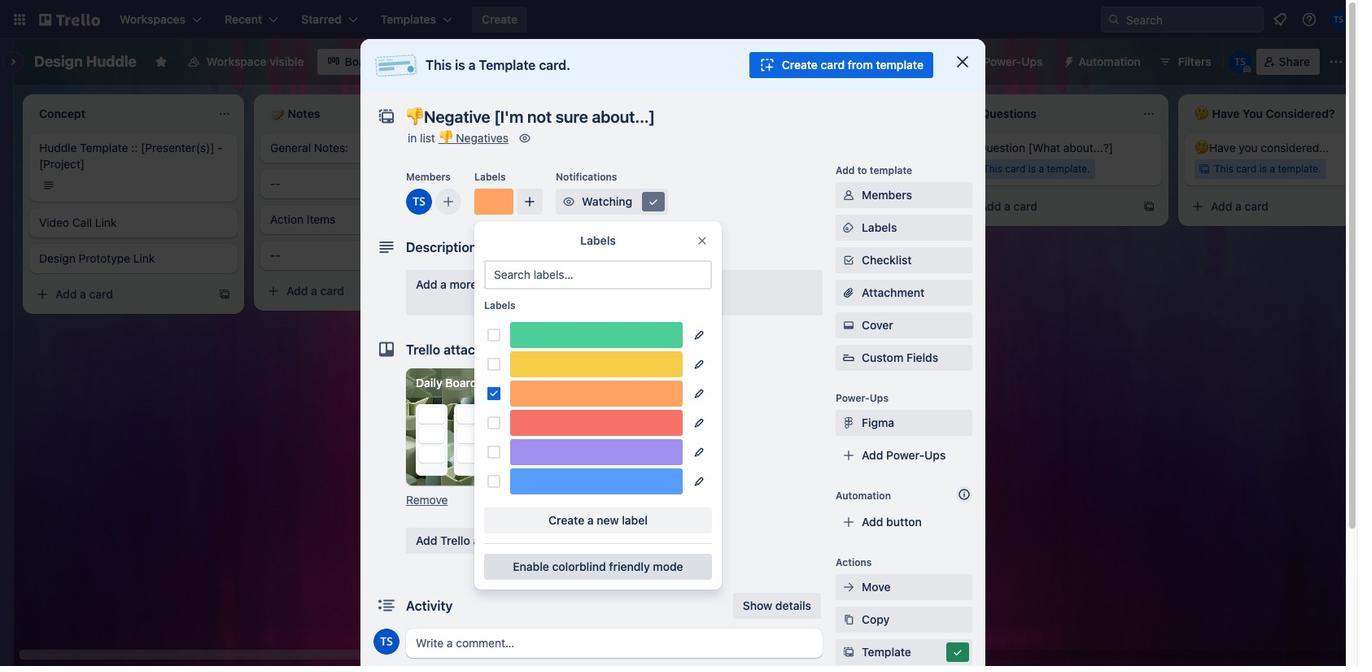 Task type: locate. For each thing, give the bounding box(es) containing it.
2 horizontal spatial template
[[862, 645, 912, 659]]

ups up add button button
[[925, 448, 946, 462]]

add a card down design prototype link
[[55, 287, 113, 301]]

is down 🤔have you considered...
[[1260, 163, 1267, 175]]

is for 🙋question [what about...?]
[[1029, 163, 1036, 175]]

0 horizontal spatial huddle
[[39, 141, 77, 155]]

design down back to home image
[[34, 53, 83, 70]]

card down the description…
[[551, 321, 575, 335]]

search image
[[1108, 13, 1121, 26]]

sm image inside cover link
[[841, 317, 857, 334]]

is down "[i'm"
[[797, 173, 805, 185]]

card down 🙋question
[[1005, 163, 1026, 175]]

👍positive [i really liked...]
[[501, 262, 640, 276]]

Write a comment text field
[[406, 629, 823, 658]]

template inside huddle template :: [presenter(s)] - [project]
[[80, 141, 128, 155]]

a down design prototype link
[[80, 287, 86, 301]]

create for create card from template
[[782, 58, 818, 72]]

create inside button
[[549, 514, 585, 527]]

1 -- link from the top
[[270, 176, 459, 192]]

friendly
[[609, 560, 650, 574]]

sm image left 'cover'
[[841, 317, 857, 334]]

1 horizontal spatial automation
[[1079, 55, 1141, 68]]

detailed
[[480, 278, 524, 291]]

0 vertical spatial ups
[[1022, 55, 1043, 68]]

0 vertical spatial automation
[[1079, 55, 1141, 68]]

-- up the action
[[270, 177, 281, 190]]

design down video
[[39, 252, 76, 265]]

this card is a template.
[[983, 163, 1090, 175], [1214, 163, 1322, 175], [752, 173, 859, 185], [521, 284, 628, 296]]

details
[[776, 599, 811, 613]]

this card is a template. for 👍positive [i really liked...]
[[521, 284, 628, 296]]

this card is a template. down 🤔have you considered...
[[1214, 163, 1322, 175]]

sm image
[[1056, 49, 1079, 72], [561, 194, 577, 210], [841, 220, 857, 236], [841, 252, 857, 269], [841, 415, 857, 431], [841, 580, 857, 596], [841, 645, 857, 661], [950, 645, 966, 661]]

template. for 🤔have you considered...
[[1278, 163, 1322, 175]]

huddle up the [project]
[[39, 141, 77, 155]]

0 vertical spatial create
[[482, 12, 518, 26]]

sign
[[901, 55, 925, 68]]

design inside text field
[[34, 53, 83, 70]]

add left to at top
[[836, 164, 855, 177]]

add a card button down [what
[[954, 194, 1136, 220]]

sm image for automation
[[1056, 49, 1079, 72]]

add left button
[[862, 515, 883, 529]]

1 horizontal spatial huddle
[[86, 53, 137, 70]]

is down 👍positive [i really liked...]
[[566, 284, 574, 296]]

button
[[886, 515, 922, 529]]

design
[[34, 53, 83, 70], [39, 252, 76, 265]]

colorblind
[[552, 560, 606, 574]]

this for 🙋question [what about...?]
[[983, 163, 1003, 175]]

add trello attachment button
[[406, 528, 545, 554]]

board iq - sign in icon image
[[825, 56, 837, 68]]

card.
[[539, 58, 571, 72]]

notes:
[[314, 141, 349, 155]]

a inside button
[[588, 514, 594, 527]]

remove
[[406, 493, 448, 507]]

add a card button up color: yellow, title: none image
[[492, 315, 674, 341]]

0 vertical spatial --
[[270, 177, 281, 190]]

link
[[95, 216, 117, 230], [133, 252, 155, 265]]

share button
[[1256, 49, 1320, 75]]

sm image right watching
[[645, 194, 662, 210]]

template. for 👍positive [i really liked...]
[[585, 284, 628, 296]]

sm image inside checklist link
[[841, 252, 857, 269]]

0 horizontal spatial link
[[95, 216, 117, 230]]

checklist link
[[836, 247, 973, 273]]

👎negative
[[733, 151, 794, 164]]

0 horizontal spatial template
[[80, 141, 128, 155]]

create
[[482, 12, 518, 26], [782, 58, 818, 72], [549, 514, 585, 527]]

board left iq
[[843, 55, 875, 68]]

link inside video call link link
[[95, 216, 117, 230]]

create up this is a template card.
[[482, 12, 518, 26]]

-- link up action items link
[[270, 176, 459, 192]]

1 horizontal spatial create
[[549, 514, 585, 527]]

a left the 'more'
[[440, 278, 447, 291]]

board right 'daily'
[[446, 376, 477, 390]]

move
[[862, 580, 891, 594]]

0 vertical spatial power-
[[983, 55, 1022, 68]]

action items
[[270, 212, 336, 226]]

this down 🤔have
[[1214, 163, 1234, 175]]

call
[[72, 216, 92, 230]]

card down 'items'
[[320, 284, 344, 298]]

template
[[876, 58, 924, 72], [870, 164, 913, 177]]

power-ups right close dialog icon
[[983, 55, 1043, 68]]

ups right close dialog icon
[[1022, 55, 1043, 68]]

template up members link
[[870, 164, 913, 177]]

sm image left 'copy'
[[841, 612, 857, 628]]

new
[[597, 514, 619, 527]]

trello left attachment
[[440, 534, 470, 548]]

0 horizontal spatial members
[[406, 171, 451, 183]]

add a card down you
[[1211, 199, 1269, 213]]

2 vertical spatial create
[[549, 514, 585, 527]]

actions
[[836, 557, 872, 569]]

this for 👍positive [i really liked...]
[[521, 284, 540, 296]]

👎 negatives link
[[438, 131, 509, 145]]

1 horizontal spatial power-ups
[[983, 55, 1043, 68]]

create left new
[[549, 514, 585, 527]]

template. down 🙋question [what about...?] "link"
[[1047, 163, 1090, 175]]

create for create a new label
[[549, 514, 585, 527]]

1 vertical spatial --
[[270, 248, 281, 262]]

2 horizontal spatial board
[[843, 55, 875, 68]]

1 vertical spatial huddle
[[39, 141, 77, 155]]

sm image for members
[[841, 187, 857, 203]]

template left :: in the left top of the page
[[80, 141, 128, 155]]

sm image inside move link
[[841, 580, 857, 596]]

2 vertical spatial template
[[862, 645, 912, 659]]

power- inside power-ups button
[[983, 55, 1022, 68]]

add to template
[[836, 164, 913, 177]]

is
[[455, 58, 465, 72], [1029, 163, 1036, 175], [1260, 163, 1267, 175], [797, 173, 805, 185], [566, 284, 574, 296]]

1 vertical spatial create
[[782, 58, 818, 72]]

0 vertical spatial link
[[95, 216, 117, 230]]

2 horizontal spatial power-
[[983, 55, 1022, 68]]

add down add a more detailed description…
[[518, 321, 539, 335]]

template down create button
[[479, 58, 536, 72]]

add a card button down action items link
[[260, 278, 443, 304]]

🤔have you considered... link
[[1195, 140, 1358, 156]]

sm image inside members link
[[841, 187, 857, 203]]

template down 'copy'
[[862, 645, 912, 659]]

power-
[[983, 55, 1022, 68], [836, 392, 870, 405], [886, 448, 925, 462]]

video call link
[[39, 216, 117, 230]]

general notes:
[[270, 141, 349, 155]]

members down 1
[[862, 188, 912, 202]]

this card is a template. down 🙋question [what about...?]
[[983, 163, 1090, 175]]

0 horizontal spatial board
[[345, 55, 377, 68]]

tara schultz (taraschultz7) image
[[1329, 10, 1349, 29], [1229, 50, 1252, 73], [905, 169, 925, 189], [406, 189, 432, 215]]

sm image for copy
[[841, 612, 857, 628]]

sm image inside watching button
[[645, 194, 662, 210]]

2 horizontal spatial ups
[[1022, 55, 1043, 68]]

-- down the action
[[270, 248, 281, 262]]

link down video call link link
[[133, 252, 155, 265]]

0 vertical spatial -- link
[[270, 176, 459, 192]]

board left customize views image
[[345, 55, 377, 68]]

liked...]
[[602, 262, 640, 276]]

ups up figma
[[870, 392, 889, 405]]

this down 🙋question
[[983, 163, 1003, 175]]

enable colorblind friendly mode button
[[484, 554, 712, 580]]

automation down "search" image
[[1079, 55, 1141, 68]]

-- for second -- link from the top
[[270, 248, 281, 262]]

link right 'call'
[[95, 216, 117, 230]]

create left board iq - sign in icon
[[782, 58, 818, 72]]

2 -- from the top
[[270, 248, 281, 262]]

power-ups button
[[951, 49, 1053, 75]]

add inside add a more detailed description… link
[[416, 278, 437, 291]]

2 vertical spatial ups
[[925, 448, 946, 462]]

custom fields button
[[836, 350, 973, 366]]

add left the 'more'
[[416, 278, 437, 291]]

trello inside button
[[440, 534, 470, 548]]

in
[[928, 55, 938, 68]]

members up add members to card image
[[406, 171, 451, 183]]

automation up the add button at the bottom
[[836, 490, 891, 502]]

cover link
[[836, 313, 973, 339]]

list
[[420, 131, 435, 145]]

show details
[[743, 599, 811, 613]]

link inside design prototype link link
[[133, 252, 155, 265]]

sm image for labels
[[841, 220, 857, 236]]

- inside button
[[893, 55, 898, 68]]

sm image for watching
[[561, 194, 577, 210]]

general notes: link
[[270, 140, 459, 156]]

watching
[[582, 195, 633, 208]]

1 -- from the top
[[270, 177, 281, 190]]

board iq - sign in
[[843, 55, 938, 68]]

add members to card image
[[442, 194, 455, 210]]

add power-ups link
[[836, 443, 973, 469]]

1 horizontal spatial link
[[133, 252, 155, 265]]

attachment
[[862, 286, 925, 300]]

a down "[i'm"
[[808, 173, 813, 185]]

huddle inside design huddle text field
[[86, 53, 137, 70]]

2 vertical spatial power-
[[886, 448, 925, 462]]

daily board link
[[406, 369, 608, 486]]

0 vertical spatial template
[[876, 58, 924, 72]]

trello
[[406, 343, 440, 357], [440, 534, 470, 548]]

workspace visible button
[[177, 49, 314, 75]]

1 vertical spatial -- link
[[270, 247, 459, 264]]

items
[[307, 212, 336, 226]]

sm image inside automation button
[[1056, 49, 1079, 72]]

👎negative [i'm not sure about...]
[[733, 151, 911, 164]]

-- link down action items link
[[270, 247, 459, 264]]

👍positive [i really liked...] link
[[501, 261, 690, 278]]

0 vertical spatial trello
[[406, 343, 440, 357]]

add
[[836, 164, 855, 177], [980, 199, 1002, 213], [1211, 199, 1233, 213], [416, 278, 437, 291], [287, 284, 308, 298], [55, 287, 77, 301], [518, 321, 539, 335], [862, 448, 883, 462], [862, 515, 883, 529], [416, 534, 437, 548]]

add a card down 'items'
[[287, 284, 344, 298]]

board iq - sign in button
[[816, 49, 948, 75]]

0 horizontal spatial create
[[482, 12, 518, 26]]

attachment button
[[836, 280, 973, 306]]

huddle left star or unstar board icon
[[86, 53, 137, 70]]

template. for 🙋question [what about...?]
[[1047, 163, 1090, 175]]

add inside add button button
[[862, 515, 883, 529]]

template.
[[1047, 163, 1090, 175], [1278, 163, 1322, 175], [816, 173, 859, 185], [585, 284, 628, 296]]

sm image inside copy link
[[841, 612, 857, 628]]

👎
[[438, 131, 453, 145]]

1 horizontal spatial power-
[[886, 448, 925, 462]]

card left from
[[821, 58, 845, 72]]

power-ups inside power-ups button
[[983, 55, 1043, 68]]

create inside primary element
[[482, 12, 518, 26]]

automation
[[1079, 55, 1141, 68], [836, 490, 891, 502]]

power-ups up figma
[[836, 392, 889, 405]]

this down 👍positive
[[521, 284, 540, 296]]

add a card
[[980, 199, 1038, 213], [1211, 199, 1269, 213], [287, 284, 344, 298], [55, 287, 113, 301], [518, 321, 575, 335]]

power- up figma
[[836, 392, 870, 405]]

sm image
[[517, 130, 533, 147], [841, 187, 857, 203], [645, 194, 662, 210], [841, 317, 857, 334], [841, 612, 857, 628]]

labels
[[475, 171, 506, 183], [862, 221, 897, 234], [580, 234, 616, 247], [484, 300, 516, 312]]

0 horizontal spatial ups
[[870, 392, 889, 405]]

is for 🤔have you considered...
[[1260, 163, 1267, 175]]

sm image inside watching button
[[561, 194, 577, 210]]

a left new
[[588, 514, 594, 527]]

0 vertical spatial design
[[34, 53, 83, 70]]

template. down the "considered..."
[[1278, 163, 1322, 175]]

add a card button
[[954, 194, 1136, 220], [1185, 194, 1358, 220], [260, 278, 443, 304], [29, 282, 212, 308], [492, 315, 674, 341]]

👎negative [i'm not sure about...] link
[[733, 150, 921, 166]]

board inside button
[[843, 55, 875, 68]]

a down 🙋question [what about...?]
[[1039, 163, 1044, 175]]

close popover image
[[696, 234, 709, 247]]

add button
[[862, 515, 922, 529]]

in
[[408, 131, 417, 145]]

0 horizontal spatial power-
[[836, 392, 870, 405]]

card down prototype
[[89, 287, 113, 301]]

1 vertical spatial trello
[[440, 534, 470, 548]]

create a new label button
[[484, 508, 712, 534]]

sm image for figma
[[841, 415, 857, 431]]

add down action items
[[287, 284, 308, 298]]

None text field
[[398, 103, 935, 132]]

tara schultz (taraschultz7) image right 1
[[905, 169, 925, 189]]

copy
[[862, 613, 890, 627]]

general
[[270, 141, 311, 155]]

2 horizontal spatial create
[[782, 58, 818, 72]]

huddle inside huddle template :: [presenter(s)] - [project]
[[39, 141, 77, 155]]

sm image inside labels link
[[841, 220, 857, 236]]

color: green, title: none image
[[510, 322, 683, 348]]

is for 👍positive [i really liked...]
[[566, 284, 574, 296]]

remove link
[[406, 493, 448, 507]]

1 horizontal spatial members
[[862, 188, 912, 202]]

0 vertical spatial power-ups
[[983, 55, 1043, 68]]

enable colorblind friendly mode
[[513, 560, 683, 574]]

attachments
[[444, 343, 521, 357]]

trello up 'daily'
[[406, 343, 440, 357]]

power- right close dialog icon
[[983, 55, 1022, 68]]

1 vertical spatial link
[[133, 252, 155, 265]]

labels up checklist
[[862, 221, 897, 234]]

primary element
[[0, 0, 1358, 39]]

this card is a template. down 👍positive [i really liked...]
[[521, 284, 628, 296]]

notifications
[[556, 171, 617, 183]]

1 vertical spatial power-ups
[[836, 392, 889, 405]]

tara schultz (taraschultz7) image right open information menu image
[[1329, 10, 1349, 29]]

power- down figma
[[886, 448, 925, 462]]

0 vertical spatial huddle
[[86, 53, 137, 70]]

board
[[345, 55, 377, 68], [843, 55, 875, 68], [446, 376, 477, 390]]

card down the [i
[[543, 284, 564, 296]]

is down 🙋question [what about...?]
[[1029, 163, 1036, 175]]

1 vertical spatial automation
[[836, 490, 891, 502]]

0 vertical spatial template
[[479, 58, 536, 72]]

[i'm
[[797, 151, 817, 164]]

1 horizontal spatial template
[[479, 58, 536, 72]]

this card is a template. for 🤔have you considered...
[[1214, 163, 1322, 175]]

card down 🙋question [what about...?]
[[1014, 199, 1038, 213]]

create from template… image
[[912, 210, 925, 223], [449, 285, 462, 298], [218, 288, 231, 301], [680, 322, 693, 335]]

add down remove
[[416, 534, 437, 548]]

1 vertical spatial template
[[80, 141, 128, 155]]

card inside button
[[821, 58, 845, 72]]

1 vertical spatial design
[[39, 252, 76, 265]]

template left the in
[[876, 58, 924, 72]]

2 -- link from the top
[[270, 247, 459, 264]]



Task type: vqa. For each thing, say whether or not it's contained in the screenshot.
top Create from template… image
yes



Task type: describe. For each thing, give the bounding box(es) containing it.
trello attachments
[[406, 343, 521, 357]]

design prototype link link
[[39, 251, 228, 267]]

open information menu image
[[1301, 11, 1318, 28]]

a down create button
[[469, 58, 476, 72]]

card down you
[[1237, 163, 1257, 175]]

color: red, title: none image
[[510, 410, 683, 436]]

daily board
[[416, 376, 477, 390]]

visible
[[270, 55, 304, 68]]

this down 👎negative
[[752, 173, 772, 185]]

tara schultz (taraschultz7) image left add members to card image
[[406, 189, 432, 215]]

👍positive
[[501, 262, 557, 276]]

from
[[848, 58, 873, 72]]

Board name text field
[[26, 49, 145, 75]]

more
[[450, 278, 477, 291]]

color: blue, title: none image
[[510, 469, 683, 495]]

1 horizontal spatial ups
[[925, 448, 946, 462]]

a down 🤔have you considered... link
[[1270, 163, 1275, 175]]

create from template… image
[[1143, 200, 1156, 213]]

board for board
[[345, 55, 377, 68]]

card down 👎negative
[[774, 173, 795, 185]]

labels up color: orange, title: none icon
[[475, 171, 506, 183]]

show details link
[[733, 593, 821, 619]]

create card from template button
[[749, 52, 934, 78]]

close dialog image
[[953, 52, 973, 72]]

1 vertical spatial power-
[[836, 392, 870, 405]]

1
[[887, 173, 891, 185]]

not
[[820, 151, 837, 164]]

color: orange, title: none image
[[510, 381, 683, 407]]

[i
[[560, 262, 567, 276]]

star or unstar board image
[[155, 55, 168, 68]]

board link
[[317, 49, 386, 75]]

automation inside button
[[1079, 55, 1141, 68]]

power- inside the add power-ups link
[[886, 448, 925, 462]]

tara schultz (taraschultz7) image right filters
[[1229, 50, 1252, 73]]

design for design huddle
[[34, 53, 83, 70]]

sure
[[840, 151, 863, 164]]

filters
[[1178, 55, 1212, 68]]

🙋question [what about...?] link
[[964, 140, 1153, 156]]

about...?]
[[1064, 141, 1114, 155]]

description…
[[527, 278, 597, 291]]

copy link
[[836, 607, 973, 633]]

to
[[858, 164, 867, 177]]

add down 🤔have
[[1211, 199, 1233, 213]]

- inside huddle template :: [presenter(s)] - [project]
[[218, 141, 223, 155]]

considered...
[[1261, 141, 1329, 155]]

labels up the '👍positive [i really liked...]' link
[[580, 234, 616, 247]]

customize views image
[[395, 54, 411, 70]]

1 vertical spatial ups
[[870, 392, 889, 405]]

mode
[[653, 560, 683, 574]]

a down 🙋question
[[1004, 199, 1011, 213]]

[presenter(s)]
[[141, 141, 214, 155]]

show
[[743, 599, 773, 613]]

Search field
[[1121, 7, 1263, 32]]

sm image for cover
[[841, 317, 857, 334]]

sm image for template
[[841, 645, 857, 661]]

sm image for checklist
[[841, 252, 857, 269]]

add a card button down design prototype link link
[[29, 282, 212, 308]]

[what
[[1029, 141, 1061, 155]]

action
[[270, 212, 304, 226]]

add button button
[[836, 510, 973, 536]]

label
[[622, 514, 648, 527]]

::
[[131, 141, 138, 155]]

[project]
[[39, 157, 85, 171]]

watching button
[[556, 189, 668, 215]]

template inside button
[[876, 58, 924, 72]]

really
[[570, 262, 599, 276]]

🙋question [what about...?]
[[964, 141, 1114, 155]]

back to home image
[[39, 7, 100, 33]]

add down design prototype link
[[55, 287, 77, 301]]

cover
[[862, 318, 894, 332]]

board for board iq - sign in
[[843, 55, 875, 68]]

create a new label
[[549, 514, 648, 527]]

add down figma
[[862, 448, 883, 462]]

attachment
[[473, 534, 535, 548]]

huddle template :: [presenter(s)] - [project]
[[39, 141, 223, 171]]

about...]
[[866, 151, 911, 164]]

huddle template :: [presenter(s)] - [project] link
[[39, 140, 228, 173]]

create card from template
[[782, 58, 924, 72]]

design prototype link
[[39, 252, 155, 265]]

this card is a template. for 🙋question [what about...?]
[[983, 163, 1090, 175]]

ups inside button
[[1022, 55, 1043, 68]]

color: yellow, title: none image
[[510, 352, 683, 378]]

this right customize views image
[[426, 58, 452, 72]]

activity
[[406, 599, 453, 614]]

this for 🤔have you considered...
[[1214, 163, 1234, 175]]

negatives
[[456, 131, 509, 145]]

a down really
[[577, 284, 582, 296]]

this is a template card.
[[426, 58, 571, 72]]

you
[[1239, 141, 1258, 155]]

Search labels… text field
[[484, 260, 712, 290]]

labels down detailed
[[484, 300, 516, 312]]

link for video call link
[[95, 216, 117, 230]]

enable
[[513, 560, 549, 574]]

fields
[[907, 351, 939, 365]]

figma
[[862, 416, 895, 430]]

design for design prototype link
[[39, 252, 76, 265]]

0 horizontal spatial power-ups
[[836, 392, 889, 405]]

create button
[[472, 7, 528, 33]]

a down the description…
[[542, 321, 548, 335]]

labels link
[[836, 215, 973, 241]]

tara schultz (taraschultz7) image
[[374, 629, 400, 655]]

🤔have you considered...
[[1195, 141, 1329, 155]]

move link
[[836, 575, 973, 601]]

1 vertical spatial template
[[870, 164, 913, 177]]

a down 'items'
[[311, 284, 317, 298]]

video
[[39, 216, 69, 230]]

add a card down 🙋question
[[980, 199, 1038, 213]]

add power-ups
[[862, 448, 946, 462]]

members link
[[836, 182, 973, 208]]

color: purple, title: none image
[[510, 440, 683, 466]]

sm image right negatives
[[517, 130, 533, 147]]

card down 🤔have you considered...
[[1245, 199, 1269, 213]]

add a card button down 🤔have you considered... link
[[1185, 194, 1358, 220]]

show menu image
[[1328, 54, 1345, 70]]

add down 🙋question
[[980, 199, 1002, 213]]

0 horizontal spatial automation
[[836, 490, 891, 502]]

workspace visible
[[207, 55, 304, 68]]

0 vertical spatial members
[[406, 171, 451, 183]]

template inside button
[[862, 645, 912, 659]]

add trello attachment
[[416, 534, 535, 548]]

add a card down the description…
[[518, 321, 575, 335]]

add a more detailed description…
[[416, 278, 597, 291]]

sm image for move
[[841, 580, 857, 596]]

custom fields
[[862, 351, 939, 365]]

template. down not
[[816, 173, 859, 185]]

video call link link
[[39, 215, 228, 231]]

1 vertical spatial members
[[862, 188, 912, 202]]

link for design prototype link
[[133, 252, 155, 265]]

-- for 2nd -- link from the bottom
[[270, 177, 281, 190]]

color: orange, title: none image
[[475, 189, 514, 215]]

prototype
[[79, 252, 130, 265]]

1 horizontal spatial board
[[446, 376, 477, 390]]

0 notifications image
[[1271, 10, 1290, 29]]

a down you
[[1236, 199, 1242, 213]]

create for create
[[482, 12, 518, 26]]

in list 👎 negatives
[[408, 131, 509, 145]]

is right customize views image
[[455, 58, 465, 72]]

workspace
[[207, 55, 267, 68]]

🤔have
[[1195, 141, 1236, 155]]

share
[[1279, 55, 1310, 68]]

add inside add trello attachment button
[[416, 534, 437, 548]]

iq
[[878, 55, 890, 68]]

this card is a template. down "[i'm"
[[752, 173, 859, 185]]



